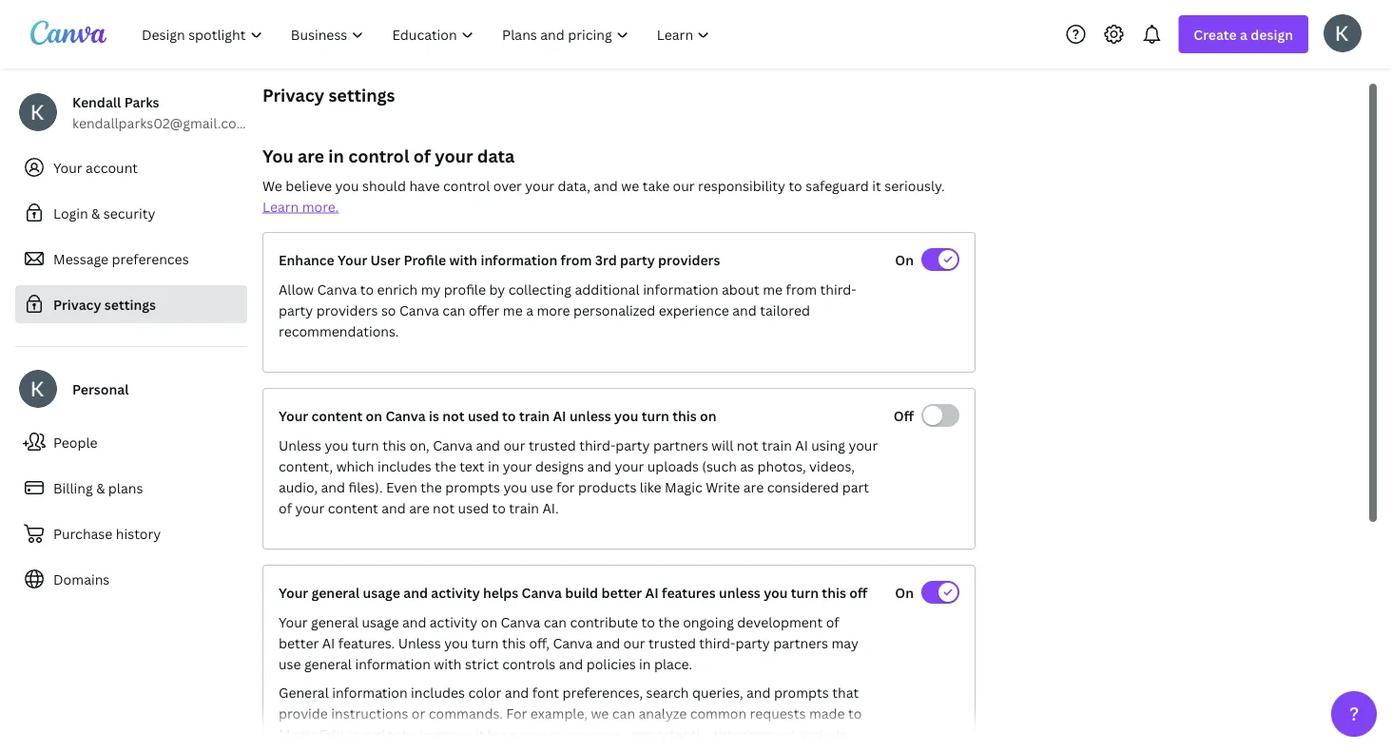 Task type: locate. For each thing, give the bounding box(es) containing it.
1 vertical spatial third-
[[580, 436, 616, 454]]

turn up uploads on the bottom
[[642, 407, 670, 425]]

in right text
[[488, 457, 500, 475]]

off,
[[529, 634, 550, 652]]

1 horizontal spatial our
[[624, 634, 646, 652]]

can inside general information includes color and font preferences, search queries, and prompts that provide instructions or commands. for example, we can analyze common requests made to magic edit in order to improve it for popular use cases. importantly, this does not include analyzing the content itself, such as the photos you edit.
[[612, 704, 636, 723]]

1 horizontal spatial partners
[[774, 634, 829, 652]]

helps
[[483, 584, 519, 602]]

0 vertical spatial settings
[[329, 83, 395, 107]]

you down cases.
[[583, 746, 607, 753]]

1 vertical spatial we
[[591, 704, 609, 723]]

of up may
[[826, 613, 840, 631]]

this inside general information includes color and font preferences, search queries, and prompts that provide instructions or commands. for example, we can analyze common requests made to magic edit in order to improve it for popular use cases. importantly, this does not include analyzing the content itself, such as the photos you edit.
[[714, 725, 738, 743]]

canva up off,
[[501, 613, 541, 631]]

and up font
[[559, 655, 583, 673]]

believe
[[286, 176, 332, 195]]

0 horizontal spatial unless
[[279, 436, 322, 454]]

it inside we believe you should have control over your data, and we take our responsibility to safeguard it seriously. learn more.
[[873, 176, 882, 195]]

third- inside unless you turn this on, canva and our trusted third-party partners will not train ai using your content, which includes the text in your designs and your uploads (such as photos, videos, audio, and files). even the prompts you use for products like magic write are considered part of your content and are not used to train ai.
[[580, 436, 616, 454]]

train up photos,
[[762, 436, 792, 454]]

learn
[[263, 197, 299, 215]]

to right is
[[502, 407, 516, 425]]

message
[[53, 250, 109, 268]]

2 horizontal spatial are
[[744, 478, 764, 496]]

2 vertical spatial can
[[612, 704, 636, 723]]

a down collecting
[[526, 301, 534, 319]]

prompts
[[445, 478, 500, 496], [774, 684, 829, 702]]

use inside unless you turn this on, canva and our trusted third-party partners will not train ai using your content, which includes the text in your designs and your uploads (such as photos, videos, audio, and files). even the prompts you use for products like magic write are considered part of your content and are not used to train ai.
[[531, 478, 553, 496]]

use up "ai."
[[531, 478, 553, 496]]

1 on from the top
[[896, 251, 914, 269]]

1 vertical spatial usage
[[362, 613, 399, 631]]

settings down message preferences link
[[104, 295, 156, 313]]

this inside the your general usage and activity on canva can contribute to the ongoing development of better ai features. unless you turn this off, canva and our trusted third-party partners may use general information with strict controls and policies in place.
[[502, 634, 526, 652]]

1 horizontal spatial on
[[481, 613, 498, 631]]

enhance your user profile with information from 3rd party providers
[[279, 251, 721, 269]]

& right 'login'
[[91, 204, 100, 222]]

it up such
[[475, 725, 484, 743]]

data
[[477, 144, 515, 167]]

0 vertical spatial our
[[673, 176, 695, 195]]

unless up ongoing
[[719, 584, 761, 602]]

train left "ai."
[[509, 499, 539, 517]]

1 vertical spatial trusted
[[649, 634, 696, 652]]

general for your general usage and activity on canva can contribute to the ongoing development of better ai features. unless you turn this off, canva and our trusted third-party partners may use general information with strict controls and policies in place.
[[311, 613, 359, 631]]

unless you turn this on, canva and our trusted third-party partners will not train ai using your content, which includes the text in your designs and your uploads (such as photos, videos, audio, and files). even the prompts you use for products like magic write are considered part of your content and are not used to train ai.
[[279, 436, 878, 517]]

such
[[459, 746, 489, 753]]

0 vertical spatial content
[[312, 407, 363, 425]]

your inside the your general usage and activity on canva can contribute to the ongoing development of better ai features. unless you turn this off, canva and our trusted third-party partners may use general information with strict controls and policies in place.
[[279, 613, 308, 631]]

&
[[91, 204, 100, 222], [96, 479, 105, 497]]

on down seriously.
[[896, 251, 914, 269]]

0 vertical spatial activity
[[431, 584, 480, 602]]

trusted inside the your general usage and activity on canva can contribute to the ongoing development of better ai features. unless you turn this off, canva and our trusted third-party partners may use general information with strict controls and policies in place.
[[649, 634, 696, 652]]

0 vertical spatial &
[[91, 204, 100, 222]]

with up profile
[[449, 251, 478, 269]]

1 horizontal spatial unless
[[398, 634, 441, 652]]

to left "ai."
[[492, 499, 506, 517]]

0 horizontal spatial a
[[526, 301, 534, 319]]

control
[[348, 144, 410, 167], [443, 176, 490, 195]]

1 horizontal spatial a
[[1241, 25, 1248, 43]]

photos
[[534, 746, 579, 753]]

create
[[1194, 25, 1237, 43]]

0 vertical spatial providers
[[658, 251, 721, 269]]

in
[[329, 144, 344, 167], [488, 457, 500, 475], [639, 655, 651, 673], [349, 725, 360, 743]]

can up off,
[[544, 613, 567, 631]]

and right data,
[[594, 176, 618, 195]]

0 vertical spatial third-
[[821, 280, 857, 298]]

from inside allow canva to enrich my profile by collecting additional information about me from third- party providers so canva can offer me a more personalized experience and tailored recommendations.
[[786, 280, 817, 298]]

1 horizontal spatial privacy settings
[[263, 83, 395, 107]]

on for your general usage and activity helps canva build better ai features unless you turn this off
[[896, 584, 914, 602]]

edit
[[320, 725, 345, 743]]

to inside we believe you should have control over your data, and we take our responsibility to safeguard it seriously. learn more.
[[789, 176, 803, 195]]

1 vertical spatial better
[[279, 634, 319, 652]]

can up cases.
[[612, 704, 636, 723]]

2 vertical spatial third-
[[700, 634, 736, 652]]

your for your general usage and activity on canva can contribute to the ongoing development of better ai features. unless you turn this off, canva and our trusted third-party partners may use general information with strict controls and policies in place.
[[279, 613, 308, 631]]

can
[[443, 301, 466, 319], [544, 613, 567, 631], [612, 704, 636, 723]]

to inside the your general usage and activity on canva can contribute to the ongoing development of better ai features. unless you turn this off, canva and our trusted third-party partners may use general information with strict controls and policies in place.
[[642, 613, 655, 631]]

unless right features.
[[398, 634, 441, 652]]

activity
[[431, 584, 480, 602], [430, 613, 478, 631]]

for
[[506, 704, 527, 723]]

of inside the your general usage and activity on canva can contribute to the ongoing development of better ai features. unless you turn this off, canva and our trusted third-party partners may use general information with strict controls and policies in place.
[[826, 613, 840, 631]]

usage
[[363, 584, 400, 602], [362, 613, 399, 631]]

popular
[[510, 725, 560, 743]]

this left off,
[[502, 634, 526, 652]]

ai.
[[543, 499, 559, 517]]

turn up strict
[[472, 634, 499, 652]]

control left over
[[443, 176, 490, 195]]

2 horizontal spatial third-
[[821, 280, 857, 298]]

may
[[832, 634, 859, 652]]

using
[[812, 436, 846, 454]]

0 vertical spatial a
[[1241, 25, 1248, 43]]

not right will in the bottom right of the page
[[737, 436, 759, 454]]

your account
[[53, 158, 138, 176]]

me
[[763, 280, 783, 298], [503, 301, 523, 319]]

the right the even
[[421, 478, 442, 496]]

this up uploads on the bottom
[[673, 407, 697, 425]]

2 on from the top
[[896, 584, 914, 602]]

0 horizontal spatial use
[[279, 655, 301, 673]]

you up more.
[[335, 176, 359, 195]]

2 vertical spatial of
[[826, 613, 840, 631]]

more.
[[302, 197, 339, 215]]

prompts up requests at bottom right
[[774, 684, 829, 702]]

this left off
[[822, 584, 847, 602]]

0 horizontal spatial providers
[[317, 301, 378, 319]]

preferences,
[[563, 684, 643, 702]]

content inside unless you turn this on, canva and our trusted third-party partners will not train ai using your content, which includes the text in your designs and your uploads (such as photos, videos, audio, and files). even the prompts you use for products like magic write are considered part of your content and are not used to train ai.
[[328, 499, 379, 517]]

importantly,
[[631, 725, 710, 743]]

0 horizontal spatial we
[[591, 704, 609, 723]]

for inside unless you turn this on, canva and our trusted third-party partners will not train ai using your content, which includes the text in your designs and your uploads (such as photos, videos, audio, and files). even the prompts you use for products like magic write are considered part of your content and are not used to train ai.
[[556, 478, 575, 496]]

our down your content on canva is not used to train ai unless you turn this on
[[504, 436, 526, 454]]

unless up content,
[[279, 436, 322, 454]]

0 vertical spatial it
[[873, 176, 882, 195]]

1 horizontal spatial trusted
[[649, 634, 696, 652]]

partners inside the your general usage and activity on canva can contribute to the ongoing development of better ai features. unless you turn this off, canva and our trusted third-party partners may use general information with strict controls and policies in place.
[[774, 634, 829, 652]]

1 vertical spatial use
[[279, 655, 301, 673]]

settings
[[329, 83, 395, 107], [104, 295, 156, 313]]

our right take
[[673, 176, 695, 195]]

1 vertical spatial content
[[328, 499, 379, 517]]

we inside we believe you should have control over your data, and we take our responsibility to safeguard it seriously. learn more.
[[621, 176, 640, 195]]

ai up designs
[[553, 407, 567, 425]]

this left on,
[[383, 436, 407, 454]]

ai inside the your general usage and activity on canva can contribute to the ongoing development of better ai features. unless you turn this off, canva and our trusted third-party partners may use general information with strict controls and policies in place.
[[322, 634, 335, 652]]

0 horizontal spatial our
[[504, 436, 526, 454]]

of inside unless you turn this on, canva and our trusted third-party partners will not train ai using your content, which includes the text in your designs and your uploads (such as photos, videos, audio, and files). even the prompts you use for products like magic write are considered part of your content and are not used to train ai.
[[279, 499, 292, 517]]

experience
[[659, 301, 730, 319]]

to left enrich
[[360, 280, 374, 298]]

1 horizontal spatial as
[[740, 457, 754, 475]]

content down order
[[366, 746, 417, 753]]

2 horizontal spatial of
[[826, 613, 840, 631]]

1 horizontal spatial settings
[[329, 83, 395, 107]]

me down by
[[503, 301, 523, 319]]

content up which at the left bottom of the page
[[312, 407, 363, 425]]

prompts inside general information includes color and font preferences, search queries, and prompts that provide instructions or commands. for example, we can analyze common requests made to magic edit in order to improve it for popular use cases. importantly, this does not include analyzing the content itself, such as the photos you edit.
[[774, 684, 829, 702]]

a left design
[[1241, 25, 1248, 43]]

you inside general information includes color and font preferences, search queries, and prompts that provide instructions or commands. for example, we can analyze common requests made to magic edit in order to improve it for popular use cases. importantly, this does not include analyzing the content itself, such as the photos you edit.
[[583, 746, 607, 753]]

1 horizontal spatial magic
[[665, 478, 703, 496]]

information up the "instructions"
[[332, 684, 408, 702]]

1 vertical spatial it
[[475, 725, 484, 743]]

privacy settings
[[263, 83, 395, 107], [53, 295, 156, 313]]

development
[[738, 613, 823, 631]]

a inside dropdown button
[[1241, 25, 1248, 43]]

1 horizontal spatial from
[[786, 280, 817, 298]]

1 vertical spatial unless
[[719, 584, 761, 602]]

includes up the even
[[378, 457, 432, 475]]

1 vertical spatial control
[[443, 176, 490, 195]]

purchase
[[53, 525, 113, 543]]

history
[[116, 525, 161, 543]]

common
[[690, 704, 747, 723]]

1 horizontal spatial for
[[556, 478, 575, 496]]

and
[[594, 176, 618, 195], [733, 301, 757, 319], [476, 436, 500, 454], [588, 457, 612, 475], [321, 478, 345, 496], [382, 499, 406, 517], [404, 584, 428, 602], [402, 613, 427, 631], [596, 634, 620, 652], [559, 655, 583, 673], [505, 684, 529, 702], [747, 684, 771, 702]]

not
[[443, 407, 465, 425], [737, 436, 759, 454], [433, 499, 455, 517], [775, 725, 797, 743]]

not inside general information includes color and font preferences, search queries, and prompts that provide instructions or commands. for example, we can analyze common requests made to magic edit in order to improve it for popular use cases. importantly, this does not include analyzing the content itself, such as the photos you edit.
[[775, 725, 797, 743]]

1 horizontal spatial control
[[443, 176, 490, 195]]

1 vertical spatial general
[[311, 613, 359, 631]]

to down that
[[849, 704, 862, 723]]

0 vertical spatial as
[[740, 457, 754, 475]]

canva right allow
[[317, 280, 357, 298]]

0 vertical spatial control
[[348, 144, 410, 167]]

have
[[409, 176, 440, 195]]

our
[[673, 176, 695, 195], [504, 436, 526, 454], [624, 634, 646, 652]]

ai left features.
[[322, 634, 335, 652]]

on
[[896, 251, 914, 269], [896, 584, 914, 602]]

ai left features
[[646, 584, 659, 602]]

profile
[[444, 280, 486, 298]]

0 vertical spatial use
[[531, 478, 553, 496]]

for down designs
[[556, 478, 575, 496]]

0 vertical spatial on
[[896, 251, 914, 269]]

enhance
[[279, 251, 335, 269]]

0 horizontal spatial better
[[279, 634, 319, 652]]

general for your general usage and activity helps canva build better ai features unless you turn this off
[[312, 584, 360, 602]]

it inside general information includes color and font preferences, search queries, and prompts that provide instructions or commands. for example, we can analyze common requests made to magic edit in order to improve it for popular use cases. importantly, this does not include analyzing the content itself, such as the photos you edit.
[[475, 725, 484, 743]]

providers up the recommendations.
[[317, 301, 378, 319]]

you up strict
[[444, 634, 468, 652]]

uploads
[[648, 457, 699, 475]]

turn up which at the left bottom of the page
[[352, 436, 379, 454]]

your general usage and activity helps canva build better ai features unless you turn this off
[[279, 584, 868, 602]]

this inside unless you turn this on, canva and our trusted third-party partners will not train ai using your content, which includes the text in your designs and your uploads (such as photos, videos, audio, and files). even the prompts you use for products like magic write are considered part of your content and are not used to train ai.
[[383, 436, 407, 454]]

magic
[[665, 478, 703, 496], [279, 725, 317, 743]]

to inside allow canva to enrich my profile by collecting additional information about me from third- party providers so canva can offer me a more personalized experience and tailored recommendations.
[[360, 280, 374, 298]]

responsibility
[[698, 176, 786, 195]]

this down "common"
[[714, 725, 738, 743]]

trusted
[[529, 436, 576, 454], [649, 634, 696, 652]]

1 horizontal spatial third-
[[700, 634, 736, 652]]

1 horizontal spatial better
[[602, 584, 642, 602]]

analyzing
[[279, 746, 339, 753]]

1 vertical spatial for
[[488, 725, 506, 743]]

2 horizontal spatial on
[[700, 407, 717, 425]]

activity left helps
[[431, 584, 480, 602]]

1 vertical spatial unless
[[398, 634, 441, 652]]

providers up experience at the top of the page
[[658, 251, 721, 269]]

magic up analyzing
[[279, 725, 317, 743]]

videos,
[[810, 457, 855, 475]]

in inside the your general usage and activity on canva can contribute to the ongoing development of better ai features. unless you turn this off, canva and our trusted third-party partners may use general information with strict controls and policies in place.
[[639, 655, 651, 673]]

we left take
[[621, 176, 640, 195]]

1 vertical spatial prompts
[[774, 684, 829, 702]]

trusted up designs
[[529, 436, 576, 454]]

your for your general usage and activity helps canva build better ai features unless you turn this off
[[279, 584, 308, 602]]

message preferences link
[[15, 240, 247, 278]]

security
[[104, 204, 155, 222]]

0 horizontal spatial it
[[475, 725, 484, 743]]

activity inside the your general usage and activity on canva can contribute to the ongoing development of better ai features. unless you turn this off, canva and our trusted third-party partners may use general information with strict controls and policies in place.
[[430, 613, 478, 631]]

ongoing
[[683, 613, 734, 631]]

to left safeguard
[[789, 176, 803, 195]]

0 vertical spatial usage
[[363, 584, 400, 602]]

to inside unless you turn this on, canva and our trusted third-party partners will not train ai using your content, which includes the text in your designs and your uploads (such as photos, videos, audio, and files). even the prompts you use for products like magic write are considered part of your content and are not used to train ai.
[[492, 499, 506, 517]]

write
[[706, 478, 740, 496]]

1 horizontal spatial me
[[763, 280, 783, 298]]

party down allow
[[279, 301, 313, 319]]

content
[[312, 407, 363, 425], [328, 499, 379, 517], [366, 746, 417, 753]]

off
[[894, 407, 914, 425]]

features.
[[338, 634, 395, 652]]

0 vertical spatial from
[[561, 251, 592, 269]]

2 vertical spatial use
[[563, 725, 586, 743]]

0 horizontal spatial unless
[[570, 407, 611, 425]]

0 vertical spatial are
[[298, 144, 325, 167]]

canva inside unless you turn this on, canva and our trusted third-party partners will not train ai using your content, which includes the text in your designs and your uploads (such as photos, videos, audio, and files). even the prompts you use for products like magic write are considered part of your content and are not used to train ai.
[[433, 436, 473, 454]]

usage for helps
[[363, 584, 400, 602]]

party inside unless you turn this on, canva and our trusted third-party partners will not train ai using your content, which includes the text in your designs and your uploads (such as photos, videos, audio, and files). even the prompts you use for products like magic write are considered part of your content and are not used to train ai.
[[616, 436, 650, 454]]

0 horizontal spatial trusted
[[529, 436, 576, 454]]

allow
[[279, 280, 314, 298]]

information inside the your general usage and activity on canva can contribute to the ongoing development of better ai features. unless you turn this off, canva and our trusted third-party partners may use general information with strict controls and policies in place.
[[355, 655, 431, 673]]

from left 3rd
[[561, 251, 592, 269]]

can down profile
[[443, 301, 466, 319]]

partners up uploads on the bottom
[[654, 436, 709, 454]]

is
[[429, 407, 439, 425]]

data,
[[558, 176, 591, 195]]

our inside the your general usage and activity on canva can contribute to the ongoing development of better ai features. unless you turn this off, canva and our trusted third-party partners may use general information with strict controls and policies in place.
[[624, 634, 646, 652]]

third- inside allow canva to enrich my profile by collecting additional information about me from third- party providers so canva can offer me a more personalized experience and tailored recommendations.
[[821, 280, 857, 298]]

1 vertical spatial on
[[896, 584, 914, 602]]

1 vertical spatial magic
[[279, 725, 317, 743]]

order
[[364, 725, 399, 743]]

which
[[336, 457, 374, 475]]

0 vertical spatial prompts
[[445, 478, 500, 496]]

includes inside general information includes color and font preferences, search queries, and prompts that provide instructions or commands. for example, we can analyze common requests made to magic edit in order to improve it for popular use cases. importantly, this does not include analyzing the content itself, such as the photos you edit.
[[411, 684, 465, 702]]

1 horizontal spatial providers
[[658, 251, 721, 269]]

0 vertical spatial general
[[312, 584, 360, 602]]

unless
[[570, 407, 611, 425], [719, 584, 761, 602]]

1 vertical spatial used
[[458, 499, 489, 517]]

3rd
[[595, 251, 617, 269]]

on for enhance your user profile with information from 3rd party providers
[[896, 251, 914, 269]]

this
[[673, 407, 697, 425], [383, 436, 407, 454], [822, 584, 847, 602], [502, 634, 526, 652], [714, 725, 738, 743]]

with inside the your general usage and activity on canva can contribute to the ongoing development of better ai features. unless you turn this off, canva and our trusted third-party partners may use general information with strict controls and policies in place.
[[434, 655, 462, 673]]

1 vertical spatial me
[[503, 301, 523, 319]]

content down files).
[[328, 499, 379, 517]]

to down or
[[402, 725, 416, 743]]

cases.
[[589, 725, 628, 743]]

used down text
[[458, 499, 489, 517]]

includes up or
[[411, 684, 465, 702]]

login & security link
[[15, 194, 247, 232]]

magic inside unless you turn this on, canva and our trusted third-party partners will not train ai using your content, which includes the text in your designs and your uploads (such as photos, videos, audio, and files). even the prompts you use for products like magic write are considered part of your content and are not used to train ai.
[[665, 478, 703, 496]]

0 horizontal spatial partners
[[654, 436, 709, 454]]

2 horizontal spatial use
[[563, 725, 586, 743]]

includes inside unless you turn this on, canva and our trusted third-party partners will not train ai using your content, which includes the text in your designs and your uploads (such as photos, videos, audio, and files). even the prompts you use for products like magic write are considered part of your content and are not used to train ai.
[[378, 457, 432, 475]]

1 vertical spatial privacy
[[53, 295, 101, 313]]

providers inside allow canva to enrich my profile by collecting additional information about me from third- party providers so canva can offer me a more personalized experience and tailored recommendations.
[[317, 301, 378, 319]]

0 vertical spatial for
[[556, 478, 575, 496]]

of down audio,
[[279, 499, 292, 517]]

1 vertical spatial activity
[[430, 613, 478, 631]]

and down about
[[733, 301, 757, 319]]

font
[[533, 684, 559, 702]]

your right over
[[525, 176, 555, 195]]

party inside the your general usage and activity on canva can contribute to the ongoing development of better ai features. unless you turn this off, canva and our trusted third-party partners may use general information with strict controls and policies in place.
[[736, 634, 770, 652]]

top level navigation element
[[129, 15, 726, 53]]

are right write
[[744, 478, 764, 496]]

designs
[[536, 457, 584, 475]]

train up designs
[[519, 407, 550, 425]]

0 vertical spatial magic
[[665, 478, 703, 496]]

not down is
[[433, 499, 455, 517]]

1 vertical spatial from
[[786, 280, 817, 298]]

activity for helps
[[431, 584, 480, 602]]

will
[[712, 436, 734, 454]]

turn
[[642, 407, 670, 425], [352, 436, 379, 454], [791, 584, 819, 602], [472, 634, 499, 652]]

1 horizontal spatial can
[[544, 613, 567, 631]]

on
[[366, 407, 383, 425], [700, 407, 717, 425], [481, 613, 498, 631]]

and left helps
[[404, 584, 428, 602]]

does
[[741, 725, 772, 743]]

turn inside unless you turn this on, canva and our trusted third-party partners will not train ai using your content, which includes the text in your designs and your uploads (such as photos, videos, audio, and files). even the prompts you use for products like magic write are considered part of your content and are not used to train ai.
[[352, 436, 379, 454]]

1 vertical spatial train
[[762, 436, 792, 454]]

unless inside unless you turn this on, canva and our trusted third-party partners will not train ai using your content, which includes the text in your designs and your uploads (such as photos, videos, audio, and files). even the prompts you use for products like magic write are considered part of your content and are not used to train ai.
[[279, 436, 322, 454]]

on down helps
[[481, 613, 498, 631]]

2 vertical spatial are
[[409, 499, 430, 517]]

over
[[493, 176, 522, 195]]

the down features
[[659, 613, 680, 631]]

0 vertical spatial unless
[[279, 436, 322, 454]]

party up uploads on the bottom
[[616, 436, 650, 454]]

in left place.
[[639, 655, 651, 673]]

you
[[335, 176, 359, 195], [615, 407, 639, 425], [325, 436, 349, 454], [504, 478, 527, 496], [764, 584, 788, 602], [444, 634, 468, 652], [583, 746, 607, 753]]

1 vertical spatial of
[[279, 499, 292, 517]]

your down audio,
[[295, 499, 325, 517]]

privacy settings up you
[[263, 83, 395, 107]]

better up general
[[279, 634, 319, 652]]

and up or
[[402, 613, 427, 631]]

third-
[[821, 280, 857, 298], [580, 436, 616, 454], [700, 634, 736, 652]]

about
[[722, 280, 760, 298]]

as right (such
[[740, 457, 754, 475]]

trusted up place.
[[649, 634, 696, 652]]

usage inside the your general usage and activity on canva can contribute to the ongoing development of better ai features. unless you turn this off, canva and our trusted third-party partners may use general information with strict controls and policies in place.
[[362, 613, 399, 631]]

2 vertical spatial our
[[624, 634, 646, 652]]

and up for
[[505, 684, 529, 702]]

0 vertical spatial can
[[443, 301, 466, 319]]

1 vertical spatial providers
[[317, 301, 378, 319]]

better
[[602, 584, 642, 602], [279, 634, 319, 652]]

on up will in the bottom right of the page
[[700, 407, 717, 425]]

we down preferences, at bottom
[[591, 704, 609, 723]]



Task type: describe. For each thing, give the bounding box(es) containing it.
0 horizontal spatial settings
[[104, 295, 156, 313]]

considered
[[767, 478, 839, 496]]

products
[[579, 478, 637, 496]]

1 vertical spatial privacy settings
[[53, 295, 156, 313]]

you inside we believe you should have control over your data, and we take our responsibility to safeguard it seriously. learn more.
[[335, 176, 359, 195]]

controls
[[502, 655, 556, 673]]

kendall
[[72, 93, 121, 111]]

tailored
[[760, 301, 810, 319]]

third- inside the your general usage and activity on canva can contribute to the ongoing development of better ai features. unless you turn this off, canva and our trusted third-party partners may use general information with strict controls and policies in place.
[[700, 634, 736, 652]]

domains link
[[15, 560, 247, 598]]

used inside unless you turn this on, canva and our trusted third-party partners will not train ai using your content, which includes the text in your designs and your uploads (such as photos, videos, audio, and files). even the prompts you use for products like magic write are considered part of your content and are not used to train ai.
[[458, 499, 489, 517]]

0 horizontal spatial on
[[366, 407, 383, 425]]

1 horizontal spatial unless
[[719, 584, 761, 602]]

information inside allow canva to enrich my profile by collecting additional information about me from third- party providers so canva can offer me a more personalized experience and tailored recommendations.
[[643, 280, 719, 298]]

your up have
[[435, 144, 473, 167]]

& for login
[[91, 204, 100, 222]]

2 vertical spatial train
[[509, 499, 539, 517]]

0 vertical spatial me
[[763, 280, 783, 298]]

learn more. link
[[263, 197, 339, 215]]

(such
[[702, 457, 737, 475]]

place.
[[654, 655, 693, 673]]

billing
[[53, 479, 93, 497]]

by
[[489, 280, 505, 298]]

in up believe
[[329, 144, 344, 167]]

kendall parks image
[[1324, 14, 1362, 52]]

include
[[800, 725, 848, 743]]

0 vertical spatial of
[[414, 144, 431, 167]]

your up like
[[615, 457, 644, 475]]

and down the even
[[382, 499, 406, 517]]

your left designs
[[503, 457, 532, 475]]

0 vertical spatial used
[[468, 407, 499, 425]]

unless inside the your general usage and activity on canva can contribute to the ongoing development of better ai features. unless you turn this off, canva and our trusted third-party partners may use general information with strict controls and policies in place.
[[398, 634, 441, 652]]

the left text
[[435, 457, 456, 475]]

login & security
[[53, 204, 155, 222]]

use inside the your general usage and activity on canva can contribute to the ongoing development of better ai features. unless you turn this off, canva and our trusted third-party partners may use general information with strict controls and policies in place.
[[279, 655, 301, 673]]

you up which at the left bottom of the page
[[325, 436, 349, 454]]

my
[[421, 280, 441, 298]]

your for your account
[[53, 158, 82, 176]]

billing & plans link
[[15, 469, 247, 507]]

files).
[[349, 478, 383, 496]]

and down which at the left bottom of the page
[[321, 478, 345, 496]]

content,
[[279, 457, 333, 475]]

requests
[[750, 704, 806, 723]]

not right is
[[443, 407, 465, 425]]

should
[[362, 176, 406, 195]]

magic inside general information includes color and font preferences, search queries, and prompts that provide instructions or commands. for example, we can analyze common requests made to magic edit in order to improve it for popular use cases. importantly, this does not include analyzing the content itself, such as the photos you edit.
[[279, 725, 317, 743]]

made
[[810, 704, 845, 723]]

seriously.
[[885, 176, 945, 195]]

more
[[537, 301, 570, 319]]

0 horizontal spatial control
[[348, 144, 410, 167]]

in inside general information includes color and font preferences, search queries, and prompts that provide instructions or commands. for example, we can analyze common requests made to magic edit in order to improve it for popular use cases. importantly, this does not include analyzing the content itself, such as the photos you edit.
[[349, 725, 360, 743]]

personalized
[[574, 301, 656, 319]]

improve
[[419, 725, 472, 743]]

1 horizontal spatial are
[[409, 499, 430, 517]]

0 vertical spatial privacy
[[263, 83, 325, 107]]

general
[[279, 684, 329, 702]]

0 vertical spatial better
[[602, 584, 642, 602]]

can inside allow canva to enrich my profile by collecting additional information about me from third- party providers so canva can offer me a more personalized experience and tailored recommendations.
[[443, 301, 466, 319]]

0 horizontal spatial me
[[503, 301, 523, 319]]

canva down my
[[400, 301, 439, 319]]

turn inside the your general usage and activity on canva can contribute to the ongoing development of better ai features. unless you turn this off, canva and our trusted third-party partners may use general information with strict controls and policies in place.
[[472, 634, 499, 652]]

2 vertical spatial general
[[304, 655, 352, 673]]

turn up development
[[791, 584, 819, 602]]

account
[[86, 158, 138, 176]]

your inside we believe you should have control over your data, and we take our responsibility to safeguard it seriously. learn more.
[[525, 176, 555, 195]]

and up products
[[588, 457, 612, 475]]

create a design
[[1194, 25, 1294, 43]]

general information includes color and font preferences, search queries, and prompts that provide instructions or commands. for example, we can analyze common requests made to magic edit in order to improve it for popular use cases. importantly, this does not include analyzing the content itself, such as the photos you edit.
[[279, 684, 862, 753]]

we inside general information includes color and font preferences, search queries, and prompts that provide instructions or commands. for example, we can analyze common requests made to magic edit in order to improve it for popular use cases. importantly, this does not include analyzing the content itself, such as the photos you edit.
[[591, 704, 609, 723]]

0 vertical spatial train
[[519, 407, 550, 425]]

party inside allow canva to enrich my profile by collecting additional information about me from third- party providers so canva can offer me a more personalized experience and tailored recommendations.
[[279, 301, 313, 319]]

policies
[[587, 655, 636, 673]]

canva right off,
[[553, 634, 593, 652]]

collecting
[[509, 280, 572, 298]]

build
[[565, 584, 599, 602]]

our inside unless you turn this on, canva and our trusted third-party partners will not train ai using your content, which includes the text in your designs and your uploads (such as photos, videos, audio, and files). even the prompts you use for products like magic write are considered part of your content and are not used to train ai.
[[504, 436, 526, 454]]

take
[[643, 176, 670, 195]]

ai inside unless you turn this on, canva and our trusted third-party partners will not train ai using your content, which includes the text in your designs and your uploads (such as photos, videos, audio, and files). even the prompts you use for products like magic write are considered part of your content and are not used to train ai.
[[796, 436, 809, 454]]

information up collecting
[[481, 251, 558, 269]]

domains
[[53, 570, 110, 588]]

for inside general information includes color and font preferences, search queries, and prompts that provide instructions or commands. for example, we can analyze common requests made to magic edit in order to improve it for popular use cases. importantly, this does not include analyzing the content itself, such as the photos you edit.
[[488, 725, 506, 743]]

and inside allow canva to enrich my profile by collecting additional information about me from third- party providers so canva can offer me a more personalized experience and tailored recommendations.
[[733, 301, 757, 319]]

0 horizontal spatial are
[[298, 144, 325, 167]]

kendall parks kendallparks02@gmail.com
[[72, 93, 249, 132]]

profile
[[404, 251, 446, 269]]

you are in control of your data
[[263, 144, 515, 167]]

user
[[371, 251, 401, 269]]

content inside general information includes color and font preferences, search queries, and prompts that provide instructions or commands. for example, we can analyze common requests made to magic edit in order to improve it for popular use cases. importantly, this does not include analyzing the content itself, such as the photos you edit.
[[366, 746, 417, 753]]

your account link
[[15, 148, 247, 186]]

a inside allow canva to enrich my profile by collecting additional information about me from third- party providers so canva can offer me a more personalized experience and tailored recommendations.
[[526, 301, 534, 319]]

as inside unless you turn this on, canva and our trusted third-party partners will not train ai using your content, which includes the text in your designs and your uploads (such as photos, videos, audio, and files). even the prompts you use for products like magic write are considered part of your content and are not used to train ai.
[[740, 457, 754, 475]]

trusted inside unless you turn this on, canva and our trusted third-party partners will not train ai using your content, which includes the text in your designs and your uploads (such as photos, videos, audio, and files). even the prompts you use for products like magic write are considered part of your content and are not used to train ai.
[[529, 436, 576, 454]]

in inside unless you turn this on, canva and our trusted third-party partners will not train ai using your content, which includes the text in your designs and your uploads (such as photos, videos, audio, and files). even the prompts you use for products like magic write are considered part of your content and are not used to train ai.
[[488, 457, 500, 475]]

usage for on
[[362, 613, 399, 631]]

use inside general information includes color and font preferences, search queries, and prompts that provide instructions or commands. for example, we can analyze common requests made to magic edit in order to improve it for popular use cases. importantly, this does not include analyzing the content itself, such as the photos you edit.
[[563, 725, 586, 743]]

recommendations.
[[279, 322, 399, 340]]

audio,
[[279, 478, 318, 496]]

your general usage and activity on canva can contribute to the ongoing development of better ai features. unless you turn this off, canva and our trusted third-party partners may use general information with strict controls and policies in place.
[[279, 613, 859, 673]]

so
[[381, 301, 396, 319]]

on,
[[410, 436, 430, 454]]

text
[[460, 457, 485, 475]]

0 horizontal spatial from
[[561, 251, 592, 269]]

design
[[1251, 25, 1294, 43]]

information inside general information includes color and font preferences, search queries, and prompts that provide instructions or commands. for example, we can analyze common requests made to magic edit in order to improve it for popular use cases. importantly, this does not include analyzing the content itself, such as the photos you edit.
[[332, 684, 408, 702]]

safeguard
[[806, 176, 869, 195]]

you up development
[[764, 584, 788, 602]]

queries,
[[693, 684, 744, 702]]

edit.
[[610, 746, 639, 753]]

prompts inside unless you turn this on, canva and our trusted third-party partners will not train ai using your content, which includes the text in your designs and your uploads (such as photos, videos, audio, and files). even the prompts you use for products like magic write are considered part of your content and are not used to train ai.
[[445, 478, 500, 496]]

as inside general information includes color and font preferences, search queries, and prompts that provide instructions or commands. for example, we can analyze common requests made to magic edit in order to improve it for popular use cases. importantly, this does not include analyzing the content itself, such as the photos you edit.
[[492, 746, 506, 753]]

control inside we believe you should have control over your data, and we take our responsibility to safeguard it seriously. learn more.
[[443, 176, 490, 195]]

and up requests at bottom right
[[747, 684, 771, 702]]

your content on canva is not used to train ai unless you turn this on
[[279, 407, 717, 425]]

activity for on
[[430, 613, 478, 631]]

canva left build
[[522, 584, 562, 602]]

0 vertical spatial with
[[449, 251, 478, 269]]

you inside the your general usage and activity on canva can contribute to the ongoing development of better ai features. unless you turn this off, canva and our trusted third-party partners may use general information with strict controls and policies in place.
[[444, 634, 468, 652]]

kendallparks02@gmail.com
[[72, 114, 249, 132]]

plans
[[108, 479, 143, 497]]

the down edit
[[342, 746, 363, 753]]

message preferences
[[53, 250, 189, 268]]

and inside we believe you should have control over your data, and we take our responsibility to safeguard it seriously. learn more.
[[594, 176, 618, 195]]

better inside the your general usage and activity on canva can contribute to the ongoing development of better ai features. unless you turn this off, canva and our trusted third-party partners may use general information with strict controls and policies in place.
[[279, 634, 319, 652]]

we
[[263, 176, 282, 195]]

photos,
[[758, 457, 806, 475]]

strict
[[465, 655, 499, 673]]

analyze
[[639, 704, 687, 723]]

create a design button
[[1179, 15, 1309, 53]]

commands.
[[429, 704, 503, 723]]

we believe you should have control over your data, and we take our responsibility to safeguard it seriously. learn more.
[[263, 176, 945, 215]]

provide
[[279, 704, 328, 723]]

0 horizontal spatial privacy
[[53, 295, 101, 313]]

canva left is
[[386, 407, 426, 425]]

can inside the your general usage and activity on canva can contribute to the ongoing development of better ai features. unless you turn this off, canva and our trusted third-party partners may use general information with strict controls and policies in place.
[[544, 613, 567, 631]]

and up policies
[[596, 634, 620, 652]]

enrich
[[377, 280, 418, 298]]

our inside we believe you should have control over your data, and we take our responsibility to safeguard it seriously. learn more.
[[673, 176, 695, 195]]

and up text
[[476, 436, 500, 454]]

off
[[850, 584, 868, 602]]

on inside the your general usage and activity on canva can contribute to the ongoing development of better ai features. unless you turn this off, canva and our trusted third-party partners may use general information with strict controls and policies in place.
[[481, 613, 498, 631]]

your for your content on canva is not used to train ai unless you turn this on
[[279, 407, 308, 425]]

the inside the your general usage and activity on canva can contribute to the ongoing development of better ai features. unless you turn this off, canva and our trusted third-party partners may use general information with strict controls and policies in place.
[[659, 613, 680, 631]]

1 vertical spatial are
[[744, 478, 764, 496]]

itself,
[[420, 746, 455, 753]]

you up products
[[615, 407, 639, 425]]

& for billing
[[96, 479, 105, 497]]

you down your content on canva is not used to train ai unless you turn this on
[[504, 478, 527, 496]]

partners inside unless you turn this on, canva and our trusted third-party partners will not train ai using your content, which includes the text in your designs and your uploads (such as photos, videos, audio, and files). even the prompts you use for products like magic write are considered part of your content and are not used to train ai.
[[654, 436, 709, 454]]

your right using
[[849, 436, 878, 454]]

the down popular
[[510, 746, 531, 753]]

color
[[468, 684, 502, 702]]

part
[[843, 478, 870, 496]]

party right 3rd
[[620, 251, 655, 269]]

0 vertical spatial unless
[[570, 407, 611, 425]]

example,
[[531, 704, 588, 723]]



Task type: vqa. For each thing, say whether or not it's contained in the screenshot.
contribute
yes



